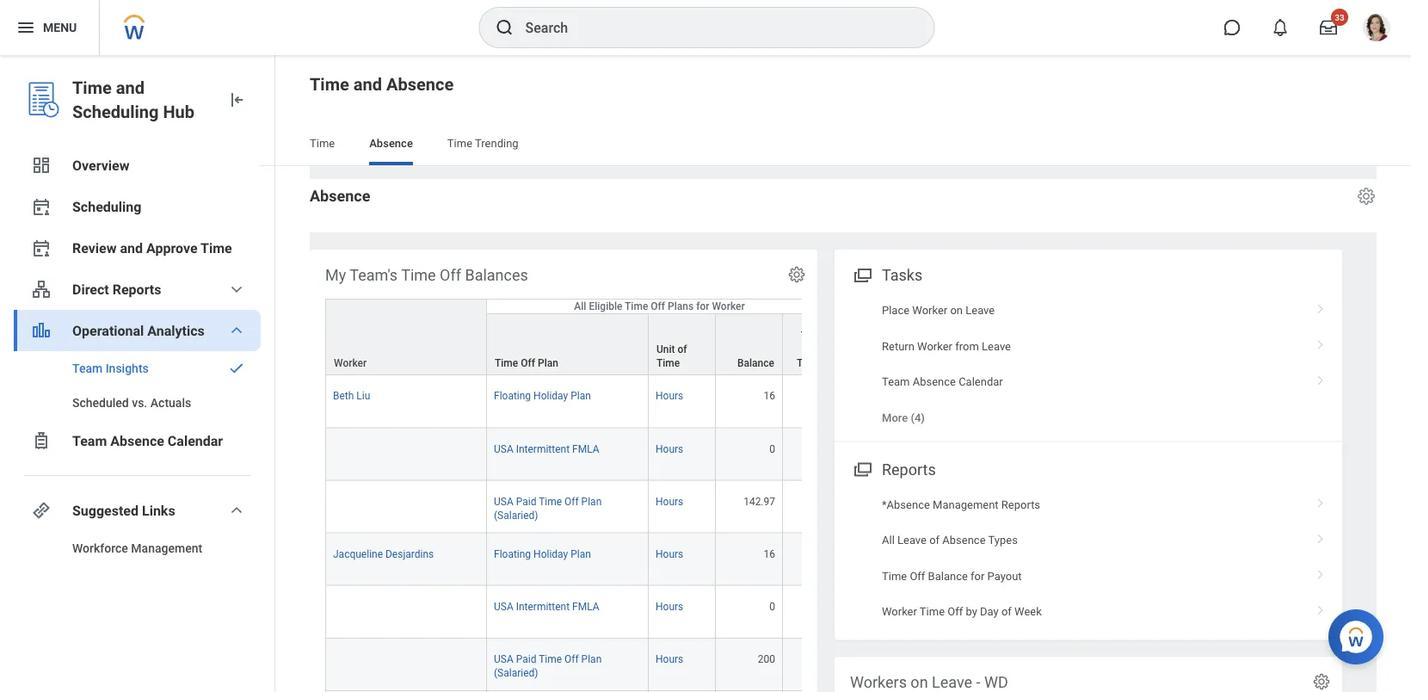Task type: describe. For each thing, give the bounding box(es) containing it.
workers on leave - wd
[[850, 674, 1009, 692]]

day
[[980, 605, 999, 618]]

balance inside time off balance for payout link
[[928, 569, 968, 582]]

time and scheduling hub element
[[72, 76, 213, 124]]

tab list containing time
[[293, 124, 1394, 165]]

1 vertical spatial of
[[930, 534, 940, 547]]

33
[[1335, 12, 1345, 22]]

management for workforce
[[131, 541, 202, 555]]

team absence calendar inside list
[[882, 375, 1003, 388]]

leave inside return worker from leave link
[[982, 340, 1011, 352]]

chevron right image for reports
[[1310, 563, 1332, 581]]

all leave of absence types
[[882, 534, 1018, 547]]

off inside popup button
[[651, 300, 665, 313]]

types
[[989, 534, 1018, 547]]

scheduling link
[[14, 186, 261, 227]]

worker left the from
[[918, 340, 953, 352]]

calendar inside list
[[959, 375, 1003, 388]]

vs.
[[132, 396, 147, 410]]

links
[[142, 502, 175, 519]]

2 16 from the top
[[764, 548, 776, 560]]

(4)
[[911, 412, 925, 425]]

time and absence
[[310, 74, 454, 94]]

team down the scheduled
[[72, 433, 107, 449]]

time off plan
[[495, 357, 559, 369]]

overview
[[72, 157, 129, 173]]

all eligible time off plans for worker button
[[487, 300, 832, 313]]

overview link
[[14, 145, 261, 186]]

balance button
[[716, 314, 782, 375]]

workforce management
[[72, 541, 202, 555]]

desjardins
[[386, 548, 434, 560]]

worker time off by day of week
[[882, 605, 1042, 618]]

and for absence
[[354, 74, 382, 94]]

usa for 2nd usa intermittent fmla link from the top
[[494, 601, 514, 613]]

1 vertical spatial team absence calendar link
[[14, 420, 261, 461]]

hours for sixth hours link from the bottom
[[656, 390, 684, 402]]

payout
[[988, 569, 1022, 582]]

(salaried) for 142.97
[[494, 509, 538, 521]]

scheduling inside time and scheduling hub
[[72, 102, 159, 122]]

usa intermittent fmla for second usa intermittent fmla link from the bottom of the my team's time off balances element
[[494, 443, 600, 455]]

usa paid time off plan (salaried) link for 142.97
[[494, 492, 602, 521]]

team absence calendar inside 'navigation pane' region
[[72, 433, 223, 449]]

from
[[956, 340, 979, 352]]

unit of time
[[657, 344, 687, 369]]

team insights link
[[14, 351, 261, 386]]

8 row from the top
[[325, 639, 833, 691]]

2 usa intermittent fmla link from the top
[[494, 597, 600, 613]]

approve
[[146, 240, 198, 256]]

analytics
[[147, 322, 205, 339]]

plans
[[668, 300, 694, 313]]

scheduled vs. actuals link
[[14, 386, 261, 420]]

menu banner
[[0, 0, 1412, 55]]

scheduled vs. actuals
[[72, 396, 191, 410]]

team's
[[350, 266, 398, 284]]

time off balance for payout
[[882, 569, 1022, 582]]

chevron down small image for reports
[[226, 279, 247, 300]]

hours link for 200 usa paid time off plan (salaried) link
[[656, 650, 684, 665]]

200
[[758, 653, 776, 665]]

justify image
[[15, 17, 36, 38]]

task timeoff image
[[31, 430, 52, 451]]

direct reports
[[72, 281, 161, 297]]

*absence management reports link
[[835, 487, 1343, 523]]

insights
[[106, 361, 149, 375]]

row containing beth liu
[[325, 375, 833, 428]]

review
[[72, 240, 117, 256]]

-
[[976, 674, 981, 692]]

team insights
[[72, 361, 149, 375]]

2 floating holiday plan from the top
[[494, 548, 591, 560]]

beth
[[333, 390, 354, 402]]

33 button
[[1310, 9, 1349, 46]]

review and approve time
[[72, 240, 232, 256]]

dashboard image
[[31, 155, 52, 176]]

9 row from the top
[[325, 691, 833, 692]]

1 floating holiday plan from the top
[[494, 390, 591, 402]]

workers
[[850, 674, 907, 692]]

hours for 3rd hours link from the bottom
[[656, 548, 684, 560]]

of inside unit of time
[[678, 344, 687, 356]]

jacqueline
[[333, 548, 383, 560]]

0 vertical spatial team absence calendar link
[[835, 364, 1343, 400]]

time inside ytd time off taken
[[801, 330, 825, 342]]

(salaried) for 200
[[494, 667, 538, 679]]

more (4) link
[[835, 400, 1343, 436]]

all for all eligible time off plans for worker
[[574, 300, 587, 313]]

direct
[[72, 281, 109, 297]]

time inside unit of time
[[657, 357, 680, 369]]

my team's time off balances element
[[310, 250, 833, 692]]

hours for hours link associated with 2nd usa intermittent fmla link from the top
[[656, 601, 684, 613]]

5 row from the top
[[325, 481, 833, 533]]

hours link for usa paid time off plan (salaried) link for 142.97
[[656, 492, 684, 507]]

1 floating from the top
[[494, 390, 531, 402]]

trending
[[475, 136, 519, 149]]

team for tasks's chevron right icon
[[882, 375, 910, 388]]

eligible
[[589, 300, 623, 313]]

row containing ytd time off taken
[[325, 300, 833, 376]]

leave inside place worker on leave "link"
[[966, 304, 995, 317]]

time and scheduling hub
[[72, 77, 195, 122]]

usa paid time off plan (salaried) link for 200
[[494, 650, 602, 679]]

review and approve time link
[[14, 227, 261, 269]]

2 fmla from the top
[[572, 601, 600, 613]]

leave inside all leave of absence types link
[[898, 534, 927, 547]]

tasks
[[882, 266, 923, 284]]

suggested links button
[[14, 490, 261, 531]]

hours for hours link associated with 200 usa paid time off plan (salaried) link
[[656, 653, 684, 665]]

taken
[[797, 357, 825, 369]]

transformation import image
[[226, 90, 247, 110]]

place worker on leave link
[[835, 293, 1343, 328]]

jacqueline desjardins link
[[333, 544, 434, 560]]

worker inside popup button
[[712, 300, 745, 313]]

suggested links
[[72, 502, 175, 519]]

view team image
[[31, 279, 52, 300]]

scheduled
[[72, 396, 129, 410]]

all eligible time off plans for worker
[[574, 300, 745, 313]]

worker inside popup button
[[334, 357, 367, 369]]

check image
[[226, 360, 247, 377]]

floating holiday plan link for sixth hours link from the bottom
[[494, 387, 591, 402]]

*absence management reports
[[882, 498, 1041, 511]]

unit of time button
[[649, 314, 715, 375]]

off inside ytd time off taken
[[810, 344, 825, 356]]

usa for second usa intermittent fmla link from the bottom of the my team's time off balances element
[[494, 443, 514, 455]]

4 hours link from the top
[[656, 544, 684, 560]]

hours link for 2nd usa intermittent fmla link from the top
[[656, 597, 684, 613]]

configure this page image
[[1356, 186, 1377, 207]]

usa paid time off plan (salaried) for 200
[[494, 653, 602, 679]]

beth liu
[[333, 390, 370, 402]]

4 row from the top
[[325, 428, 833, 481]]

return worker from leave
[[882, 340, 1011, 352]]

place worker on leave
[[882, 304, 995, 317]]

operational analytics element
[[14, 351, 261, 420]]

for inside popup button
[[696, 300, 710, 313]]

time trending
[[447, 136, 519, 149]]

worker button
[[326, 300, 486, 375]]

absence inside 'navigation pane' region
[[110, 433, 164, 449]]

usa for 200 usa paid time off plan (salaried) link
[[494, 653, 514, 665]]

chevron down small image for analytics
[[226, 320, 247, 341]]



Task type: locate. For each thing, give the bounding box(es) containing it.
hours for hours link corresponding to second usa intermittent fmla link from the bottom of the my team's time off balances element
[[656, 443, 684, 455]]

2 hours link from the top
[[656, 439, 684, 455]]

2 intermittent from the top
[[516, 601, 570, 613]]

0 vertical spatial chevron down small image
[[226, 279, 247, 300]]

1 horizontal spatial reports
[[882, 461, 936, 479]]

1 row from the top
[[325, 299, 833, 376]]

chevron right image
[[1310, 298, 1332, 315], [1310, 334, 1332, 351], [1310, 528, 1332, 545], [1310, 599, 1332, 616]]

by
[[966, 605, 978, 618]]

1 vertical spatial intermittent
[[516, 601, 570, 613]]

0 horizontal spatial for
[[696, 300, 710, 313]]

0 vertical spatial all
[[574, 300, 587, 313]]

ytd
[[805, 316, 825, 328]]

on up return worker from leave
[[951, 304, 963, 317]]

link image
[[31, 500, 52, 521]]

ytd time off taken button
[[783, 314, 832, 375]]

1 horizontal spatial all
[[882, 534, 895, 547]]

0 horizontal spatial management
[[131, 541, 202, 555]]

2 horizontal spatial reports
[[1002, 498, 1041, 511]]

1 usa paid time off plan (salaried) from the top
[[494, 495, 602, 521]]

worker column header
[[325, 299, 487, 376]]

menu
[[43, 20, 77, 35]]

2 floating from the top
[[494, 548, 531, 560]]

2 usa intermittent fmla from the top
[[494, 601, 600, 613]]

0 vertical spatial of
[[678, 344, 687, 356]]

on right the workers
[[911, 674, 928, 692]]

2 scheduling from the top
[[72, 198, 141, 215]]

2 list from the top
[[835, 487, 1343, 630]]

jacqueline desjardins
[[333, 548, 434, 560]]

leave left -
[[932, 674, 973, 692]]

0 vertical spatial team absence calendar
[[882, 375, 1003, 388]]

1 vertical spatial usa intermittent fmla
[[494, 601, 600, 613]]

7 row from the top
[[325, 586, 833, 639]]

liu
[[357, 390, 370, 402]]

2 row from the top
[[325, 300, 833, 376]]

calendar user solid image
[[31, 196, 52, 217]]

1 chevron right image from the top
[[1310, 298, 1332, 315]]

2 holiday from the top
[[534, 548, 568, 560]]

1 horizontal spatial for
[[971, 569, 985, 582]]

reports inside dropdown button
[[113, 281, 161, 297]]

on
[[951, 304, 963, 317], [911, 674, 928, 692]]

configure my team's time off balances image
[[788, 265, 806, 284]]

1 hours from the top
[[656, 390, 684, 402]]

3 chevron right image from the top
[[1310, 563, 1332, 581]]

more (4) button
[[882, 410, 925, 426]]

worker up beth liu link
[[334, 357, 367, 369]]

0 vertical spatial fmla
[[572, 443, 600, 455]]

1 usa intermittent fmla from the top
[[494, 443, 600, 455]]

0 vertical spatial floating holiday plan
[[494, 390, 591, 402]]

1 vertical spatial usa paid time off plan (salaried)
[[494, 653, 602, 679]]

chevron right image for tasks
[[1310, 369, 1332, 386]]

operational
[[72, 322, 144, 339]]

1 menu group image from the top
[[850, 263, 874, 286]]

list
[[835, 293, 1343, 436], [835, 487, 1343, 630]]

place
[[882, 304, 910, 317]]

0 vertical spatial intermittent
[[516, 443, 570, 455]]

1 vertical spatial fmla
[[572, 601, 600, 613]]

chart image
[[31, 320, 52, 341]]

calendar inside 'navigation pane' region
[[168, 433, 223, 449]]

1 vertical spatial chevron down small image
[[226, 320, 247, 341]]

1 holiday from the top
[[534, 390, 568, 402]]

floating holiday plan link
[[494, 387, 591, 402], [494, 544, 591, 560]]

1 vertical spatial floating
[[494, 548, 531, 560]]

row containing jacqueline desjardins
[[325, 533, 833, 586]]

row
[[325, 299, 833, 376], [325, 300, 833, 376], [325, 375, 833, 428], [325, 428, 833, 481], [325, 481, 833, 533], [325, 533, 833, 586], [325, 586, 833, 639], [325, 639, 833, 691], [325, 691, 833, 692]]

1 list from the top
[[835, 293, 1343, 436]]

16 down 'balance' 'popup button'
[[764, 390, 776, 402]]

reports down review and approve time "link"
[[113, 281, 161, 297]]

beth liu link
[[333, 387, 370, 402]]

0 vertical spatial for
[[696, 300, 710, 313]]

all left the eligible
[[574, 300, 587, 313]]

5 hours from the top
[[656, 601, 684, 613]]

1 usa intermittent fmla link from the top
[[494, 439, 600, 455]]

1 vertical spatial (salaried)
[[494, 667, 538, 679]]

worker right place
[[913, 304, 948, 317]]

0 vertical spatial list
[[835, 293, 1343, 436]]

1 horizontal spatial calendar
[[959, 375, 1003, 388]]

1 chevron down small image from the top
[[226, 279, 247, 300]]

reports
[[113, 281, 161, 297], [882, 461, 936, 479], [1002, 498, 1041, 511]]

team absence calendar link down place worker on leave "link"
[[835, 364, 1343, 400]]

and for approve
[[120, 240, 143, 256]]

2 vertical spatial reports
[[1002, 498, 1041, 511]]

2 menu group image from the top
[[850, 457, 874, 480]]

0 horizontal spatial team absence calendar link
[[14, 420, 261, 461]]

usa paid time off plan (salaried) link
[[494, 492, 602, 521], [494, 650, 602, 679]]

tab list
[[293, 124, 1394, 165]]

3 hours from the top
[[656, 495, 684, 507]]

usa intermittent fmla for 2nd usa intermittent fmla link from the top
[[494, 601, 600, 613]]

leave down *absence
[[898, 534, 927, 547]]

usa for usa paid time off plan (salaried) link for 142.97
[[494, 495, 514, 507]]

leave up the from
[[966, 304, 995, 317]]

floating holiday plan link for 3rd hours link from the bottom
[[494, 544, 591, 560]]

16 down the 142.97
[[764, 548, 776, 560]]

balance inside 'balance' 'popup button'
[[738, 357, 775, 369]]

paid
[[516, 495, 537, 507], [516, 653, 537, 665]]

3 usa from the top
[[494, 601, 514, 613]]

management
[[933, 498, 999, 511], [131, 541, 202, 555]]

1 vertical spatial usa paid time off plan (salaried) link
[[494, 650, 602, 679]]

return worker from leave link
[[835, 328, 1343, 364]]

scheduling up overview
[[72, 102, 159, 122]]

1 vertical spatial chevron right image
[[1310, 492, 1332, 509]]

plan inside popup button
[[538, 357, 559, 369]]

scheduling down overview
[[72, 198, 141, 215]]

1 vertical spatial floating holiday plan
[[494, 548, 591, 560]]

on inside "link"
[[951, 304, 963, 317]]

floating
[[494, 390, 531, 402], [494, 548, 531, 560]]

2 (salaried) from the top
[[494, 667, 538, 679]]

cell
[[325, 428, 487, 481], [325, 481, 487, 533], [325, 586, 487, 639], [325, 639, 487, 691], [325, 691, 487, 692], [487, 691, 649, 692], [649, 691, 716, 692], [716, 691, 783, 692], [783, 691, 833, 692]]

team absence calendar link down vs.
[[14, 420, 261, 461]]

time inside "link"
[[201, 240, 232, 256]]

2 chevron right image from the top
[[1310, 492, 1332, 509]]

management inside list
[[933, 498, 999, 511]]

1 horizontal spatial on
[[951, 304, 963, 317]]

1 vertical spatial reports
[[882, 461, 936, 479]]

1 vertical spatial calendar
[[168, 433, 223, 449]]

of right day
[[1002, 605, 1012, 618]]

actuals
[[150, 396, 191, 410]]

1 fmla from the top
[[572, 443, 600, 455]]

hub
[[163, 102, 195, 122]]

inbox large image
[[1320, 19, 1338, 36]]

chevron right image inside all leave of absence types link
[[1310, 528, 1332, 545]]

1 horizontal spatial management
[[933, 498, 999, 511]]

list for tasks
[[835, 293, 1343, 436]]

all for all leave of absence types
[[882, 534, 895, 547]]

0 vertical spatial (salaried)
[[494, 509, 538, 521]]

3 chevron right image from the top
[[1310, 528, 1332, 545]]

search image
[[494, 17, 515, 38]]

calendar down the from
[[959, 375, 1003, 388]]

direct reports button
[[14, 269, 261, 310]]

absence inside tab list
[[369, 136, 413, 149]]

paid for 200
[[516, 653, 537, 665]]

time off balance for payout link
[[835, 558, 1343, 594]]

list containing *absence management reports
[[835, 487, 1343, 630]]

6 hours from the top
[[656, 653, 684, 665]]

menu group image for tasks
[[850, 263, 874, 286]]

0 vertical spatial calendar
[[959, 375, 1003, 388]]

0 horizontal spatial reports
[[113, 281, 161, 297]]

142.97
[[744, 495, 776, 507]]

2 usa from the top
[[494, 495, 514, 507]]

calendar down actuals
[[168, 433, 223, 449]]

usa paid time off plan (salaried) for 142.97
[[494, 495, 602, 521]]

worker
[[712, 300, 745, 313], [913, 304, 948, 317], [918, 340, 953, 352], [334, 357, 367, 369], [882, 605, 917, 618]]

0
[[820, 390, 825, 402], [770, 443, 776, 455], [820, 443, 825, 455], [820, 548, 825, 560], [770, 601, 776, 613], [820, 601, 825, 613], [820, 653, 825, 665]]

team for check image
[[72, 361, 103, 375]]

1 floating holiday plan link from the top
[[494, 387, 591, 402]]

3 hours link from the top
[[656, 492, 684, 507]]

0 vertical spatial 16
[[764, 390, 776, 402]]

team down return
[[882, 375, 910, 388]]

balances
[[465, 266, 528, 284]]

unit
[[657, 344, 675, 356]]

chevron right image inside time off balance for payout link
[[1310, 563, 1332, 581]]

my
[[325, 266, 346, 284]]

0 vertical spatial chevron right image
[[1310, 369, 1332, 386]]

worker down time off balance for payout
[[882, 605, 917, 618]]

1 horizontal spatial team absence calendar
[[882, 375, 1003, 388]]

reports inside list
[[1002, 498, 1041, 511]]

balance
[[738, 357, 775, 369], [928, 569, 968, 582]]

worker up 'balance' 'popup button'
[[712, 300, 745, 313]]

team up the scheduled
[[72, 361, 103, 375]]

1 vertical spatial floating holiday plan link
[[494, 544, 591, 560]]

worker time off by day of week link
[[835, 594, 1343, 630]]

0 vertical spatial usa intermittent fmla link
[[494, 439, 600, 455]]

1 vertical spatial 16
[[764, 548, 776, 560]]

1 vertical spatial holiday
[[534, 548, 568, 560]]

1 horizontal spatial balance
[[928, 569, 968, 582]]

operational analytics button
[[14, 310, 261, 351]]

0 vertical spatial floating holiday plan link
[[494, 387, 591, 402]]

0 vertical spatial balance
[[738, 357, 775, 369]]

1 vertical spatial menu group image
[[850, 457, 874, 480]]

chevron right image inside *absence management reports link
[[1310, 492, 1332, 509]]

1 usa from the top
[[494, 443, 514, 455]]

ytd time off taken
[[797, 316, 825, 369]]

0 horizontal spatial of
[[678, 344, 687, 356]]

leave right the from
[[982, 340, 1011, 352]]

0 vertical spatial floating
[[494, 390, 531, 402]]

1 vertical spatial balance
[[928, 569, 968, 582]]

1 vertical spatial paid
[[516, 653, 537, 665]]

hours link for second usa intermittent fmla link from the bottom of the my team's time off balances element
[[656, 439, 684, 455]]

1 vertical spatial on
[[911, 674, 928, 692]]

chevron right image inside return worker from leave link
[[1310, 334, 1332, 351]]

and inside "link"
[[120, 240, 143, 256]]

team inside list
[[882, 375, 910, 388]]

1 scheduling from the top
[[72, 102, 159, 122]]

1 paid from the top
[[516, 495, 537, 507]]

1 16 from the top
[[764, 390, 776, 402]]

hours link
[[656, 387, 684, 402], [656, 439, 684, 455], [656, 492, 684, 507], [656, 544, 684, 560], [656, 597, 684, 613], [656, 650, 684, 665]]

return
[[882, 340, 915, 352]]

1 vertical spatial usa intermittent fmla link
[[494, 597, 600, 613]]

1 vertical spatial management
[[131, 541, 202, 555]]

for right the plans
[[696, 300, 710, 313]]

time off plan button
[[487, 314, 648, 375]]

8
[[820, 495, 825, 507]]

0 horizontal spatial all
[[574, 300, 587, 313]]

team absence calendar down vs.
[[72, 433, 223, 449]]

6 row from the top
[[325, 533, 833, 586]]

management up all leave of absence types
[[933, 498, 999, 511]]

0 horizontal spatial team absence calendar
[[72, 433, 223, 449]]

more (4)
[[882, 412, 925, 425]]

0 vertical spatial on
[[951, 304, 963, 317]]

1 vertical spatial list
[[835, 487, 1343, 630]]

16
[[764, 390, 776, 402], [764, 548, 776, 560]]

1 (salaried) from the top
[[494, 509, 538, 521]]

5 hours link from the top
[[656, 597, 684, 613]]

*absence
[[882, 498, 930, 511]]

my team's time off balances
[[325, 266, 528, 284]]

6 hours link from the top
[[656, 650, 684, 665]]

menu group image for reports
[[850, 457, 874, 480]]

1 usa paid time off plan (salaried) link from the top
[[494, 492, 602, 521]]

chevron down small image inside direct reports dropdown button
[[226, 279, 247, 300]]

0 vertical spatial management
[[933, 498, 999, 511]]

0 vertical spatial usa intermittent fmla
[[494, 443, 600, 455]]

all inside list
[[882, 534, 895, 547]]

1 chevron right image from the top
[[1310, 369, 1332, 386]]

row containing all eligible time off plans for worker
[[325, 299, 833, 376]]

menu group image
[[850, 263, 874, 286], [850, 457, 874, 480]]

week
[[1015, 605, 1042, 618]]

0 vertical spatial usa paid time off plan (salaried)
[[494, 495, 602, 521]]

(salaried)
[[494, 509, 538, 521], [494, 667, 538, 679]]

chevron right image for return worker from leave
[[1310, 334, 1332, 351]]

2 vertical spatial chevron right image
[[1310, 563, 1332, 581]]

paid for 142.97
[[516, 495, 537, 507]]

0 vertical spatial scheduling
[[72, 102, 159, 122]]

4 usa from the top
[[494, 653, 514, 665]]

workforce management link
[[14, 531, 261, 565]]

operational analytics
[[72, 322, 205, 339]]

and inside time and scheduling hub
[[116, 77, 145, 98]]

management for *absence
[[933, 498, 999, 511]]

all leave of absence types link
[[835, 523, 1343, 558]]

0 vertical spatial usa paid time off plan (salaried) link
[[494, 492, 602, 521]]

balance down all leave of absence types
[[928, 569, 968, 582]]

2 chevron right image from the top
[[1310, 334, 1332, 351]]

list containing place worker on leave
[[835, 293, 1343, 436]]

2 hours from the top
[[656, 443, 684, 455]]

menu button
[[0, 0, 99, 55]]

4 chevron right image from the top
[[1310, 599, 1332, 616]]

workforce
[[72, 541, 128, 555]]

0 vertical spatial menu group image
[[850, 263, 874, 286]]

team absence calendar down return worker from leave
[[882, 375, 1003, 388]]

2 vertical spatial of
[[1002, 605, 1012, 618]]

reports up types
[[1002, 498, 1041, 511]]

0 vertical spatial holiday
[[534, 390, 568, 402]]

1 vertical spatial for
[[971, 569, 985, 582]]

all inside popup button
[[574, 300, 587, 313]]

1 intermittent from the top
[[516, 443, 570, 455]]

0 horizontal spatial calendar
[[168, 433, 223, 449]]

wd
[[985, 674, 1009, 692]]

management down links
[[131, 541, 202, 555]]

more
[[882, 412, 908, 425]]

usa intermittent fmla link
[[494, 439, 600, 455], [494, 597, 600, 613]]

reports up *absence
[[882, 461, 936, 479]]

2 chevron down small image from the top
[[226, 320, 247, 341]]

chevron right image for worker time off by day of week
[[1310, 599, 1332, 616]]

all down *absence
[[882, 534, 895, 547]]

suggested
[[72, 502, 139, 519]]

1 horizontal spatial team absence calendar link
[[835, 364, 1343, 400]]

1 hours link from the top
[[656, 387, 684, 402]]

configure workers on leave - wd image
[[1313, 672, 1332, 691]]

calendar user solid image
[[31, 238, 52, 258]]

team absence calendar
[[882, 375, 1003, 388], [72, 433, 223, 449]]

usa intermittent fmla
[[494, 443, 600, 455], [494, 601, 600, 613]]

0 vertical spatial reports
[[113, 281, 161, 297]]

calendar
[[959, 375, 1003, 388], [168, 433, 223, 449]]

worker inside "link"
[[913, 304, 948, 317]]

chevron down small image
[[226, 279, 247, 300], [226, 320, 247, 341]]

usa
[[494, 443, 514, 455], [494, 495, 514, 507], [494, 601, 514, 613], [494, 653, 514, 665]]

2 usa paid time off plan (salaried) link from the top
[[494, 650, 602, 679]]

intermittent
[[516, 443, 570, 455], [516, 601, 570, 613]]

balance left the "taken"
[[738, 357, 775, 369]]

chevron right image inside place worker on leave "link"
[[1310, 298, 1332, 315]]

and for scheduling
[[116, 77, 145, 98]]

scheduling
[[72, 102, 159, 122], [72, 198, 141, 215]]

3 row from the top
[[325, 375, 833, 428]]

profile logan mcneil image
[[1363, 14, 1391, 45]]

chevron right image for all leave of absence types
[[1310, 528, 1332, 545]]

chevron right image for place worker on leave
[[1310, 298, 1332, 315]]

2 horizontal spatial of
[[1002, 605, 1012, 618]]

2 floating holiday plan link from the top
[[494, 544, 591, 560]]

team inside operational analytics element
[[72, 361, 103, 375]]

1 vertical spatial all
[[882, 534, 895, 547]]

floating holiday plan
[[494, 390, 591, 402], [494, 548, 591, 560]]

navigation pane region
[[0, 55, 275, 692]]

list for reports
[[835, 487, 1343, 630]]

of right unit
[[678, 344, 687, 356]]

and
[[354, 74, 382, 94], [116, 77, 145, 98], [120, 240, 143, 256]]

Search Workday  search field
[[525, 9, 899, 46]]

notifications large image
[[1272, 19, 1289, 36]]

4 hours from the top
[[656, 548, 684, 560]]

chevron right image
[[1310, 369, 1332, 386], [1310, 492, 1332, 509], [1310, 563, 1332, 581]]

1 horizontal spatial of
[[930, 534, 940, 547]]

hours for usa paid time off plan (salaried) link for 142.97 hours link
[[656, 495, 684, 507]]

0 horizontal spatial balance
[[738, 357, 775, 369]]

management inside 'navigation pane' region
[[131, 541, 202, 555]]

for left payout
[[971, 569, 985, 582]]

2 usa paid time off plan (salaried) from the top
[[494, 653, 602, 679]]

all
[[574, 300, 587, 313], [882, 534, 895, 547]]

1 vertical spatial team absence calendar
[[72, 433, 223, 449]]

team
[[72, 361, 103, 375], [882, 375, 910, 388], [72, 433, 107, 449]]

0 horizontal spatial on
[[911, 674, 928, 692]]

1 vertical spatial scheduling
[[72, 198, 141, 215]]

time inside time and scheduling hub
[[72, 77, 112, 98]]

chevron down small image
[[226, 500, 247, 521]]

2 paid from the top
[[516, 653, 537, 665]]

0 vertical spatial paid
[[516, 495, 537, 507]]

team absence calendar link
[[835, 364, 1343, 400], [14, 420, 261, 461]]

for
[[696, 300, 710, 313], [971, 569, 985, 582]]

chevron right image inside worker time off by day of week link
[[1310, 599, 1332, 616]]

for inside list
[[971, 569, 985, 582]]

of up time off balance for payout
[[930, 534, 940, 547]]



Task type: vqa. For each thing, say whether or not it's contained in the screenshot.


